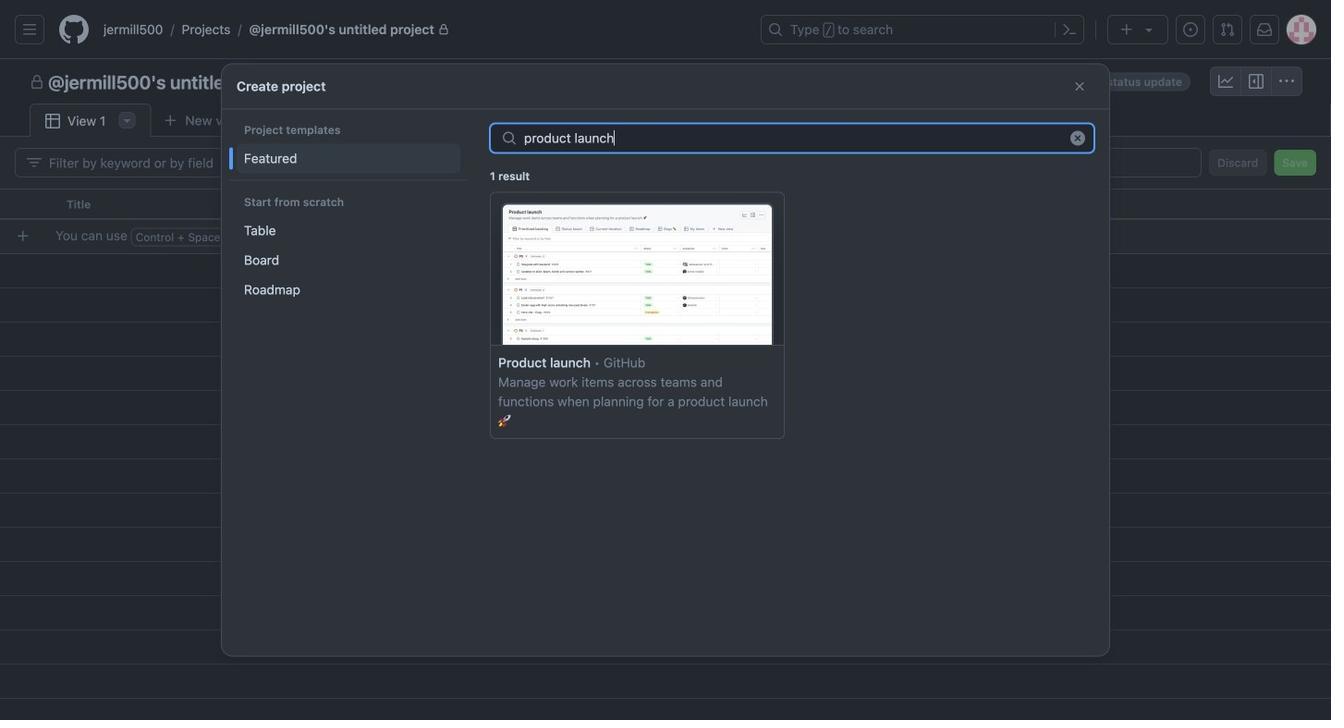 Task type: describe. For each thing, give the bounding box(es) containing it.
create new item or add existing item image
[[16, 229, 31, 244]]

2 horizontal spatial sc 9kayk9 0 image
[[1280, 74, 1295, 89]]

view filters region
[[15, 148, 1317, 178]]

1 column header from the left
[[842, 189, 1027, 220]]

lock image
[[438, 24, 449, 35]]

triangle down image
[[1142, 22, 1157, 37]]

notifications image
[[1258, 22, 1273, 37]]

homepage image
[[59, 15, 89, 44]]

issue opened image
[[1184, 22, 1199, 37]]

row down view filters region
[[0, 189, 1332, 220]]

row down title column options image at the top of the page
[[7, 219, 1332, 253]]

project navigation
[[0, 59, 1332, 104]]

sc 9kayk9 0 image inside view filters region
[[27, 155, 42, 170]]



Task type: locate. For each thing, give the bounding box(es) containing it.
tab list
[[30, 104, 285, 138]]

0 horizontal spatial sc 9kayk9 0 image
[[1073, 79, 1088, 94]]

command palette image
[[1063, 22, 1078, 37]]

Search templates text field
[[524, 124, 1055, 152]]

x circle fill image
[[1071, 131, 1086, 146]]

dialog
[[222, 64, 1110, 656]]

region
[[0, 0, 1332, 721]]

title column options image
[[625, 197, 640, 212]]

list
[[96, 15, 750, 44]]

sc 9kayk9 0 image
[[1250, 74, 1264, 89], [1280, 74, 1295, 89], [1073, 79, 1088, 94]]

cell
[[0, 189, 55, 220]]

plus image
[[1120, 22, 1135, 37]]

1 horizontal spatial sc 9kayk9 0 image
[[1250, 74, 1264, 89]]

grid
[[0, 189, 1332, 721]]

tab panel
[[0, 137, 1332, 721]]

sc 9kayk9 0 image
[[1219, 74, 1234, 89], [30, 75, 44, 90], [45, 114, 60, 129], [27, 155, 42, 170]]

2 column header from the left
[[1027, 189, 1073, 220]]

column header
[[842, 189, 1027, 220], [1027, 189, 1073, 220]]

view options for view 1 image
[[120, 113, 134, 128]]

row
[[0, 189, 1332, 220], [7, 219, 1332, 253]]

search image
[[502, 131, 517, 146]]

git pull request image
[[1221, 22, 1236, 37]]



Task type: vqa. For each thing, say whether or not it's contained in the screenshot.
tab list
yes



